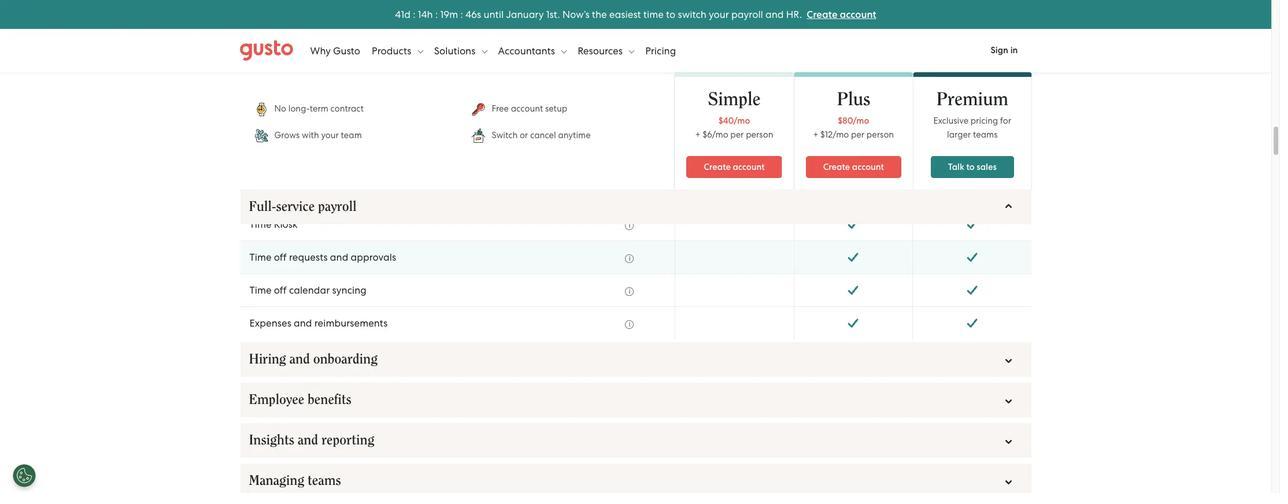 Task type: vqa. For each thing, say whether or not it's contained in the screenshot.
topmost software
no



Task type: describe. For each thing, give the bounding box(es) containing it.
create account for plus
[[823, 162, 884, 172]]

h :
[[427, 8, 438, 20]]

policies
[[271, 120, 305, 131]]

employee benefits
[[249, 393, 351, 407]]

managing
[[249, 474, 304, 488]]

+ for simple
[[696, 130, 701, 140]]

talk to sales
[[948, 162, 997, 172]]

and inside 4 1 d : 1 4 h : 1 9 m : 4 6 s until january 1st. now's the easiest time to switch your payroll and hr. create account
[[766, 8, 784, 20]]

expenses
[[250, 318, 291, 329]]

full-
[[249, 200, 276, 214]]

contract
[[331, 103, 364, 114]]

payroll inside dropdown button
[[318, 200, 357, 214]]

3 1 from the left
[[440, 8, 444, 20]]

+ for plus
[[813, 130, 819, 140]]

talk to sales link
[[931, 156, 1014, 178]]

no long-term contract
[[274, 103, 364, 114]]

benefits
[[308, 393, 351, 407]]

requests
[[289, 252, 328, 263]]

sales
[[977, 162, 997, 172]]

hiring and onboarding button
[[240, 342, 1032, 377]]

or
[[520, 130, 528, 140]]

create account for simple
[[704, 162, 765, 172]]

term
[[310, 103, 328, 114]]

solutions button
[[434, 33, 488, 68]]

the
[[592, 8, 607, 20]]

online payroll services, hr, and benefits | gusto image
[[240, 40, 293, 61]]

project
[[334, 186, 366, 197]]

1 1 from the left
[[401, 8, 404, 20]]

create account link for simple
[[687, 156, 782, 178]]

create for simple
[[704, 162, 731, 172]]

pto policies and holiday pay
[[250, 120, 382, 131]]

sign in
[[991, 45, 1018, 56]]

gusto
[[333, 45, 360, 56]]

$40/mo
[[719, 116, 750, 126]]

in
[[1011, 45, 1018, 56]]

free account setup
[[492, 103, 567, 114]]

time off requests and approvals
[[250, 252, 396, 263]]

d :
[[404, 8, 416, 20]]

$80/mo + $12/mo per person
[[813, 116, 894, 140]]

2 4 from the left
[[421, 8, 427, 20]]

employee benefits button
[[240, 383, 1032, 418]]

expenses and reimbursements
[[250, 318, 388, 329]]

pricing
[[971, 116, 998, 126]]

create account link for plus
[[806, 156, 902, 178]]

full-service payroll
[[249, 200, 357, 214]]

solutions
[[434, 45, 478, 56]]

plus
[[837, 90, 871, 109]]

setup
[[545, 103, 567, 114]]

full-service payroll button
[[240, 190, 1032, 224]]

why gusto
[[310, 45, 360, 56]]

payroll on autopilot®
[[250, 54, 347, 65]]

team
[[341, 130, 362, 140]]

main element
[[240, 33, 1032, 68]]

$6/mo
[[703, 130, 729, 140]]

switch
[[492, 130, 518, 140]]

onboarding
[[313, 353, 378, 367]]

person for plus
[[867, 130, 894, 140]]

syncing
[[332, 285, 367, 296]]

payroll inside 4 1 d : 1 4 h : 1 9 m : 4 6 s until january 1st. now's the easiest time to switch your payroll and hr. create account
[[732, 8, 763, 20]]

teams inside 'exclusive pricing for larger teams'
[[973, 130, 998, 140]]

multiple pay rates and schedules image
[[614, 0, 646, 8]]

insights and reporting
[[249, 434, 374, 448]]

and down no long-term contract
[[307, 120, 325, 131]]

premium
[[937, 90, 1009, 109]]

hiring
[[249, 353, 286, 367]]

kiosk
[[274, 219, 298, 230]]

2 tracking from the left
[[369, 186, 406, 197]]

until
[[484, 8, 504, 20]]

credits
[[266, 21, 296, 32]]

m :
[[450, 8, 463, 20]]

no
[[274, 103, 286, 114]]

pricing
[[646, 45, 676, 56]]

$40/mo + $6/mo per person
[[696, 116, 774, 140]]

reporting
[[322, 434, 374, 448]]

and inside 'hiring and onboarding' dropdown button
[[289, 353, 310, 367]]

grows with your team
[[274, 130, 362, 140]]

cancel
[[530, 130, 556, 140]]

1 vertical spatial to
[[967, 162, 975, 172]]

1 tracking from the left
[[274, 186, 311, 197]]

easiest
[[610, 8, 641, 20]]



Task type: locate. For each thing, give the bounding box(es) containing it.
and right "requests"
[[330, 252, 348, 263]]

to right talk
[[967, 162, 975, 172]]

1 horizontal spatial per
[[851, 130, 865, 140]]

now's
[[563, 8, 590, 20]]

2 time from the top
[[250, 219, 272, 230]]

1st.
[[546, 8, 560, 20]]

1 horizontal spatial teams
[[973, 130, 998, 140]]

0 horizontal spatial payroll
[[318, 200, 357, 214]]

0 vertical spatial to
[[666, 8, 676, 20]]

free
[[492, 103, 509, 114]]

per for plus
[[851, 130, 865, 140]]

3 4 from the left
[[466, 8, 471, 20]]

2 person from the left
[[867, 130, 894, 140]]

create right hr.
[[807, 8, 838, 21]]

0 horizontal spatial 1
[[401, 8, 404, 20]]

payroll down time tracking and project tracking
[[318, 200, 357, 214]]

4 right d :
[[421, 8, 427, 20]]

autopilot®
[[297, 54, 347, 65]]

0 horizontal spatial per
[[731, 130, 744, 140]]

9
[[444, 8, 450, 20]]

0 horizontal spatial 4
[[395, 8, 401, 20]]

teams down pricing
[[973, 130, 998, 140]]

1 create account from the left
[[704, 162, 765, 172]]

time for time off requests and approvals
[[250, 252, 272, 263]]

off for calendar
[[274, 285, 287, 296]]

1 4 from the left
[[395, 8, 401, 20]]

s
[[477, 8, 481, 20]]

hr.
[[786, 8, 802, 20]]

off left "requests"
[[274, 252, 287, 263]]

to right time
[[666, 8, 676, 20]]

switch or cancel anytime
[[492, 130, 591, 140]]

calendar
[[289, 285, 330, 296]]

4 left s
[[466, 8, 471, 20]]

time off calendar syncing
[[250, 285, 367, 296]]

1 right d :
[[418, 8, 421, 20]]

1 person from the left
[[746, 130, 774, 140]]

larger
[[947, 130, 971, 140]]

pto
[[250, 120, 268, 131]]

accountants
[[498, 45, 558, 56]]

time for time off calendar syncing
[[250, 285, 272, 296]]

payroll
[[732, 8, 763, 20], [318, 200, 357, 214]]

1
[[401, 8, 404, 20], [418, 8, 421, 20], [440, 8, 444, 20]]

time up expenses
[[250, 285, 272, 296]]

tracking right project
[[369, 186, 406, 197]]

your right with
[[321, 130, 339, 140]]

4 1 d : 1 4 h : 1 9 m : 4 6 s until january 1st. now's the easiest time to switch your payroll and hr. create account
[[395, 8, 877, 21]]

tip credits
[[250, 21, 296, 32]]

1 horizontal spatial to
[[967, 162, 975, 172]]

time down time kiosk at the top
[[250, 252, 272, 263]]

1 vertical spatial teams
[[308, 474, 341, 488]]

+
[[696, 130, 701, 140], [813, 130, 819, 140]]

time tracking and project tracking
[[250, 186, 406, 197]]

time for time tracking and project tracking
[[250, 186, 272, 197]]

exclusive
[[934, 116, 969, 126]]

approvals
[[351, 252, 396, 263]]

0 vertical spatial payroll
[[732, 8, 763, 20]]

reimbursements
[[314, 318, 388, 329]]

person for simple
[[746, 130, 774, 140]]

2 create account from the left
[[823, 162, 884, 172]]

products
[[372, 45, 414, 56]]

create for plus
[[823, 162, 850, 172]]

0 vertical spatial teams
[[973, 130, 998, 140]]

time
[[250, 186, 272, 197], [250, 219, 272, 230], [250, 252, 272, 263], [250, 285, 272, 296]]

1 horizontal spatial payroll
[[732, 8, 763, 20]]

payroll
[[250, 54, 280, 65]]

grows
[[274, 130, 300, 140]]

off left calendar
[[274, 285, 287, 296]]

sign in link
[[977, 38, 1032, 64]]

insights and reporting button
[[240, 423, 1032, 458]]

0 horizontal spatial teams
[[308, 474, 341, 488]]

2 + from the left
[[813, 130, 819, 140]]

service
[[276, 200, 315, 214]]

+ inside $80/mo + $12/mo per person
[[813, 130, 819, 140]]

1 vertical spatial your
[[321, 130, 339, 140]]

per
[[731, 130, 744, 140], [851, 130, 865, 140]]

create down $12/mo
[[823, 162, 850, 172]]

why gusto link
[[310, 33, 360, 68]]

january
[[506, 8, 544, 20]]

create account down the $6/mo
[[704, 162, 765, 172]]

per for simple
[[731, 130, 744, 140]]

time kiosk
[[250, 219, 298, 230]]

managing teams
[[249, 474, 341, 488]]

teams
[[973, 130, 998, 140], [308, 474, 341, 488]]

+ left $12/mo
[[813, 130, 819, 140]]

for
[[1001, 116, 1012, 126]]

resources button
[[578, 33, 635, 68]]

per down $80/mo
[[851, 130, 865, 140]]

0 horizontal spatial to
[[666, 8, 676, 20]]

1 horizontal spatial tracking
[[369, 186, 406, 197]]

6
[[471, 8, 477, 20]]

2 horizontal spatial 1
[[440, 8, 444, 20]]

create
[[807, 8, 838, 21], [704, 162, 731, 172], [823, 162, 850, 172]]

to inside 4 1 d : 1 4 h : 1 9 m : 4 6 s until january 1st. now's the easiest time to switch your payroll and hr. create account
[[666, 8, 676, 20]]

2 1 from the left
[[418, 8, 421, 20]]

pay
[[364, 120, 382, 131]]

and right expenses
[[294, 318, 312, 329]]

exclusive pricing for larger teams
[[934, 116, 1012, 140]]

4
[[395, 8, 401, 20], [421, 8, 427, 20], [466, 8, 471, 20]]

1 horizontal spatial 1
[[418, 8, 421, 20]]

1 vertical spatial payroll
[[318, 200, 357, 214]]

0 horizontal spatial create account
[[704, 162, 765, 172]]

tracking up service
[[274, 186, 311, 197]]

+ inside $40/mo + $6/mo per person
[[696, 130, 701, 140]]

holiday
[[328, 120, 362, 131]]

simple
[[708, 90, 761, 109]]

accountants button
[[498, 33, 567, 68]]

payroll left hr.
[[732, 8, 763, 20]]

4 time from the top
[[250, 285, 272, 296]]

person down $80/mo
[[867, 130, 894, 140]]

insights
[[249, 434, 294, 448]]

create account link
[[807, 8, 877, 21], [687, 156, 782, 178], [806, 156, 902, 178]]

anytime
[[558, 130, 591, 140]]

1 off from the top
[[274, 252, 287, 263]]

and inside insights and reporting dropdown button
[[298, 434, 318, 448]]

1 + from the left
[[696, 130, 701, 140]]

person inside $80/mo + $12/mo per person
[[867, 130, 894, 140]]

0 horizontal spatial tracking
[[274, 186, 311, 197]]

3 time from the top
[[250, 252, 272, 263]]

time
[[644, 8, 664, 20]]

2 horizontal spatial 4
[[466, 8, 471, 20]]

1 horizontal spatial +
[[813, 130, 819, 140]]

products button
[[372, 33, 423, 68]]

resources
[[578, 45, 625, 56]]

2 off from the top
[[274, 285, 287, 296]]

per inside $40/mo + $6/mo per person
[[731, 130, 744, 140]]

on
[[283, 54, 295, 65]]

0 horizontal spatial your
[[321, 130, 339, 140]]

1 horizontal spatial person
[[867, 130, 894, 140]]

1 horizontal spatial create account
[[823, 162, 884, 172]]

sign
[[991, 45, 1009, 56]]

0 horizontal spatial +
[[696, 130, 701, 140]]

managing teams button
[[240, 464, 1032, 493]]

off for requests
[[274, 252, 287, 263]]

1 per from the left
[[731, 130, 744, 140]]

4 left d :
[[395, 8, 401, 20]]

$12/mo
[[821, 130, 849, 140]]

time up full-
[[250, 186, 272, 197]]

your right the switch
[[709, 8, 729, 20]]

account
[[840, 8, 877, 21], [511, 103, 543, 114], [733, 162, 765, 172], [852, 162, 884, 172]]

0 horizontal spatial person
[[746, 130, 774, 140]]

person down $40/mo
[[746, 130, 774, 140]]

$80/mo
[[838, 116, 870, 126]]

with
[[302, 130, 319, 140]]

1 left h :
[[401, 8, 404, 20]]

off
[[274, 252, 287, 263], [274, 285, 287, 296]]

1 right h :
[[440, 8, 444, 20]]

hiring and onboarding
[[249, 353, 378, 367]]

person inside $40/mo + $6/mo per person
[[746, 130, 774, 140]]

your inside 4 1 d : 1 4 h : 1 9 m : 4 6 s until january 1st. now's the easiest time to switch your payroll and hr. create account
[[709, 8, 729, 20]]

and left hr.
[[766, 8, 784, 20]]

0 vertical spatial your
[[709, 8, 729, 20]]

create account link right hr.
[[807, 8, 877, 21]]

long-
[[288, 103, 310, 114]]

tip
[[250, 21, 264, 32]]

1 horizontal spatial your
[[709, 8, 729, 20]]

and right insights
[[298, 434, 318, 448]]

and
[[766, 8, 784, 20], [307, 120, 325, 131], [314, 186, 332, 197], [330, 252, 348, 263], [294, 318, 312, 329], [289, 353, 310, 367], [298, 434, 318, 448]]

person
[[746, 130, 774, 140], [867, 130, 894, 140]]

time for time kiosk
[[250, 219, 272, 230]]

create account link down the $6/mo
[[687, 156, 782, 178]]

per inside $80/mo + $12/mo per person
[[851, 130, 865, 140]]

+ left the $6/mo
[[696, 130, 701, 140]]

teams down insights and reporting
[[308, 474, 341, 488]]

employee
[[249, 393, 304, 407]]

and up full-service payroll
[[314, 186, 332, 197]]

time down full-
[[250, 219, 272, 230]]

per down $40/mo
[[731, 130, 744, 140]]

switch
[[678, 8, 707, 20]]

your
[[709, 8, 729, 20], [321, 130, 339, 140]]

create account down $12/mo
[[823, 162, 884, 172]]

create down the $6/mo
[[704, 162, 731, 172]]

talk
[[948, 162, 965, 172]]

2 per from the left
[[851, 130, 865, 140]]

create account link down $12/mo
[[806, 156, 902, 178]]

and right hiring
[[289, 353, 310, 367]]

0 vertical spatial off
[[274, 252, 287, 263]]

1 horizontal spatial 4
[[421, 8, 427, 20]]

1 vertical spatial off
[[274, 285, 287, 296]]

teams inside dropdown button
[[308, 474, 341, 488]]

1 time from the top
[[250, 186, 272, 197]]



